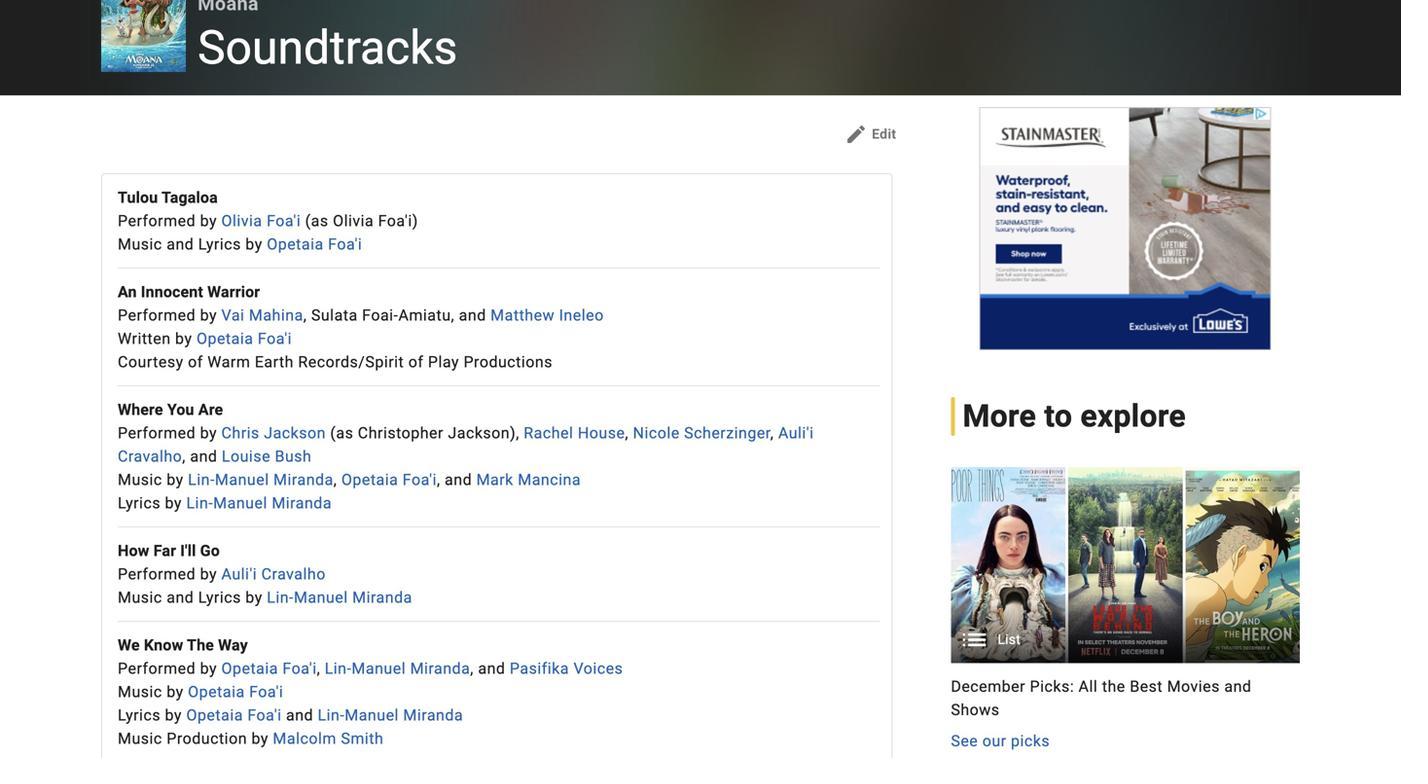 Task type: vqa. For each thing, say whether or not it's contained in the screenshot.
all topics button
no



Task type: describe. For each thing, give the bounding box(es) containing it.
performed inside how far i'll go performed by auli'i cravalho music and lyrics by lin-manuel miranda
[[118, 565, 196, 583]]

malcolm
[[273, 729, 337, 748]]

by up "way"
[[246, 588, 263, 607]]

music inside music by lin-manuel miranda , opetaia foa'i , and mark mancina lyrics by lin-manuel miranda
[[118, 470, 162, 489]]

warm
[[208, 353, 250, 371]]

auli'i inside auli'i cravalho
[[778, 424, 814, 442]]

lyrics inside we know the way performed by opetaia foa'i , lin-manuel miranda , and pasifika voices music by opetaia foa'i lyrics by opetaia foa'i and lin-manuel miranda music production by malcolm smith
[[118, 706, 161, 724]]

tulou
[[118, 188, 158, 207]]

auli'i cravalho
[[118, 424, 814, 466]]

lyrics inside the tulou tagaloa performed by olivia foa'i (as olivia foa'i) music and lyrics by opetaia foa'i
[[198, 235, 241, 253]]

and left louise
[[190, 447, 217, 466]]

scherzinger
[[684, 424, 771, 442]]

music inside how far i'll go performed by auli'i cravalho music and lyrics by lin-manuel miranda
[[118, 588, 162, 607]]

records/spirit
[[298, 353, 404, 371]]

know
[[144, 636, 183, 654]]

list link
[[951, 467, 1300, 663]]

cravalho inside how far i'll go performed by auli'i cravalho music and lyrics by lin-manuel miranda
[[261, 565, 326, 583]]

by right written
[[175, 329, 192, 348]]

and inside 'december picks: all the best movies and shows'
[[1225, 678, 1252, 696]]

opetaia foa'i link for music by
[[188, 683, 283, 701]]

earth
[[255, 353, 294, 371]]

are
[[198, 400, 223, 419]]

edit button
[[837, 119, 904, 150]]

jackson),
[[448, 424, 519, 442]]

how far i'll go performed by auli'i cravalho music and lyrics by lin-manuel miranda
[[118, 542, 412, 607]]

jackson
[[264, 424, 326, 442]]

productions
[[464, 353, 553, 371]]

4 music from the top
[[118, 683, 162, 701]]

edit image
[[845, 123, 868, 146]]

vai
[[221, 306, 245, 325]]

where
[[118, 400, 163, 419]]

rachel
[[524, 424, 574, 442]]

see our picks
[[951, 732, 1050, 751]]

written
[[118, 329, 171, 348]]

smith
[[341, 729, 384, 748]]

rachel house link
[[524, 424, 625, 442]]

by down olivia foa'i link
[[246, 235, 263, 253]]

1 of from the left
[[188, 353, 203, 371]]

performed inside we know the way performed by opetaia foa'i , lin-manuel miranda , and pasifika voices music by opetaia foa'i lyrics by opetaia foa'i and lin-manuel miranda music production by malcolm smith
[[118, 659, 196, 678]]

, and louise bush
[[182, 447, 312, 466]]

all
[[1079, 678, 1098, 696]]

far
[[153, 542, 176, 560]]

matthew
[[491, 306, 555, 325]]

performed inside the tulou tagaloa performed by olivia foa'i (as olivia foa'i) music and lyrics by opetaia foa'i
[[118, 212, 196, 230]]

see our picks button
[[951, 730, 1050, 753]]

foa'i inside music by lin-manuel miranda , opetaia foa'i , and mark mancina lyrics by lin-manuel miranda
[[403, 470, 437, 489]]

moana image
[[101, 0, 186, 72]]

foa'i inside an innocent warrior performed by vai mahina , sulata foai-amiatu, and matthew ineleo written by opetaia foa'i courtesy of warm earth records/spirit of play productions
[[258, 329, 292, 348]]

where you are
[[118, 400, 223, 419]]

0 horizontal spatial group
[[101, 0, 186, 72]]

movies
[[1167, 678, 1220, 696]]

to
[[1044, 398, 1073, 434]]

opetaia foa'i link for lyrics by
[[186, 706, 282, 724]]

tagaloa
[[162, 188, 218, 207]]

courtesy
[[118, 353, 184, 371]]

best
[[1130, 678, 1163, 696]]

auli'i inside how far i'll go performed by auli'i cravalho music and lyrics by lin-manuel miranda
[[221, 565, 257, 583]]

we know the way performed by opetaia foa'i , lin-manuel miranda , and pasifika voices music by opetaia foa'i lyrics by opetaia foa'i and lin-manuel miranda music production by malcolm smith
[[118, 636, 623, 748]]

manuel inside how far i'll go performed by auli'i cravalho music and lyrics by lin-manuel miranda
[[294, 588, 348, 607]]

opetaia inside music by lin-manuel miranda , opetaia foa'i , and mark mancina lyrics by lin-manuel miranda
[[341, 470, 398, 489]]

soundtracks
[[198, 20, 458, 75]]

how
[[118, 542, 149, 560]]

and left the pasifika
[[478, 659, 505, 678]]

and inside an innocent warrior performed by vai mahina , sulata foai-amiatu, and matthew ineleo written by opetaia foa'i courtesy of warm earth records/spirit of play productions
[[459, 306, 486, 325]]

2 olivia from the left
[[333, 212, 374, 230]]

pasifika voices link
[[510, 659, 623, 678]]

house
[[578, 424, 625, 442]]

lyrics inside music by lin-manuel miranda , opetaia foa'i , and mark mancina lyrics by lin-manuel miranda
[[118, 494, 161, 512]]

an innocent warrior performed by vai mahina , sulata foai-amiatu, and matthew ineleo written by opetaia foa'i courtesy of warm earth records/spirit of play productions
[[118, 283, 604, 371]]

nicole scherzinger link
[[633, 424, 771, 442]]

and inside the tulou tagaloa performed by olivia foa'i (as olivia foa'i) music and lyrics by opetaia foa'i
[[167, 235, 194, 253]]

shows
[[951, 701, 1000, 719]]

and up malcolm
[[286, 706, 313, 724]]

performed inside an innocent warrior performed by vai mahina , sulata foai-amiatu, and matthew ineleo written by opetaia foa'i courtesy of warm earth records/spirit of play productions
[[118, 306, 196, 325]]

by up far
[[165, 494, 182, 512]]

opetaia foa'i link for performed by
[[221, 659, 317, 678]]

1 olivia from the left
[[221, 212, 262, 230]]

opetaia foa'i link for music and lyrics by
[[267, 235, 362, 253]]

innocent
[[141, 283, 203, 301]]

picks
[[1011, 732, 1050, 751]]

3 performed from the top
[[118, 424, 196, 442]]

foa'i)
[[378, 212, 418, 230]]

and inside how far i'll go performed by auli'i cravalho music and lyrics by lin-manuel miranda
[[167, 588, 194, 607]]

performed by chris jackson (as christopher jackson), rachel house , nicole scherzinger ,
[[118, 424, 778, 442]]

by down know
[[167, 683, 184, 701]]

pasifika
[[510, 659, 569, 678]]

tulou tagaloa performed by olivia foa'i (as olivia foa'i) music and lyrics by opetaia foa'i
[[118, 188, 418, 253]]

explore
[[1081, 398, 1186, 434]]

december picks: all the best movies and shows
[[951, 678, 1252, 719]]

see
[[951, 732, 978, 751]]

we
[[118, 636, 140, 654]]

mark mancina link
[[476, 470, 581, 489]]

bush
[[275, 447, 312, 466]]

play
[[428, 353, 459, 371]]

louise
[[222, 447, 271, 466]]

amiatu,
[[398, 306, 455, 325]]



Task type: locate. For each thing, give the bounding box(es) containing it.
production art image
[[951, 467, 1300, 664]]

auli'i cravalho link up "way"
[[221, 565, 326, 583]]

our
[[983, 732, 1007, 751]]

lin-manuel miranda link for music by
[[188, 470, 334, 489]]

and inside music by lin-manuel miranda , opetaia foa'i , and mark mancina lyrics by lin-manuel miranda
[[445, 470, 472, 489]]

2 of from the left
[[408, 353, 424, 371]]

lin- inside how far i'll go performed by auli'i cravalho music and lyrics by lin-manuel miranda
[[267, 588, 294, 607]]

the
[[1102, 678, 1126, 696]]

by down tagaloa
[[200, 212, 217, 230]]

and down i'll
[[167, 588, 194, 607]]

0 vertical spatial auli'i cravalho link
[[118, 424, 814, 466]]

opetaia foa'i link for written by
[[197, 329, 292, 348]]

(as right jackson
[[330, 424, 354, 442]]

cravalho inside auli'i cravalho
[[118, 447, 182, 466]]

1 horizontal spatial group
[[951, 467, 1300, 753]]

december picks: all the best movies and shows link
[[951, 675, 1300, 722]]

lyrics up how
[[118, 494, 161, 512]]

auli'i up "way"
[[221, 565, 257, 583]]

1 horizontal spatial of
[[408, 353, 424, 371]]

by down where you are
[[167, 470, 184, 489]]

music left production
[[118, 729, 162, 748]]

music
[[118, 235, 162, 253], [118, 470, 162, 489], [118, 588, 162, 607], [118, 683, 162, 701], [118, 729, 162, 748]]

you
[[167, 400, 194, 419]]

miranda inside how far i'll go performed by auli'i cravalho music and lyrics by lin-manuel miranda
[[352, 588, 412, 607]]

mahina
[[249, 306, 303, 325]]

by up production
[[165, 706, 182, 724]]

5 performed from the top
[[118, 659, 196, 678]]

lyrics down we
[[118, 706, 161, 724]]

1 horizontal spatial olivia
[[333, 212, 374, 230]]

lin-
[[188, 470, 215, 489], [186, 494, 213, 512], [267, 588, 294, 607], [325, 659, 352, 678], [318, 706, 345, 724]]

lin-manuel miranda link for music and lyrics by
[[267, 588, 412, 607]]

lyrics down the go
[[198, 588, 241, 607]]

chris jackson link
[[221, 424, 326, 442]]

, inside an innocent warrior performed by vai mahina , sulata foai-amiatu, and matthew ineleo written by opetaia foa'i courtesy of warm earth records/spirit of play productions
[[303, 306, 307, 325]]

performed down tulou
[[118, 212, 196, 230]]

1 vertical spatial (as
[[330, 424, 354, 442]]

louise bush link
[[222, 447, 312, 466]]

opetaia inside an innocent warrior performed by vai mahina , sulata foai-amiatu, and matthew ineleo written by opetaia foa'i courtesy of warm earth records/spirit of play productions
[[197, 329, 253, 348]]

group containing december picks: all the best movies and shows
[[951, 467, 1300, 753]]

december
[[951, 678, 1026, 696]]

1 horizontal spatial (as
[[330, 424, 354, 442]]

1 horizontal spatial cravalho
[[261, 565, 326, 583]]

1 vertical spatial auli'i
[[221, 565, 257, 583]]

performed down where you are
[[118, 424, 196, 442]]

more
[[963, 398, 1036, 434]]

of
[[188, 353, 203, 371], [408, 353, 424, 371]]

lyrics inside how far i'll go performed by auli'i cravalho music and lyrics by lin-manuel miranda
[[198, 588, 241, 607]]

advertisement region
[[980, 107, 1272, 350]]

0 vertical spatial cravalho
[[118, 447, 182, 466]]

by down the
[[200, 659, 217, 678]]

picks:
[[1030, 678, 1074, 696]]

0 horizontal spatial cravalho
[[118, 447, 182, 466]]

by left malcolm
[[252, 729, 269, 748]]

0 horizontal spatial (as
[[305, 212, 329, 230]]

christopher
[[358, 424, 444, 442]]

production
[[167, 729, 247, 748]]

(as
[[305, 212, 329, 230], [330, 424, 354, 442]]

foa'i
[[267, 212, 301, 230], [328, 235, 362, 253], [258, 329, 292, 348], [403, 470, 437, 489], [283, 659, 317, 678], [249, 683, 283, 701], [248, 706, 282, 724]]

music down tulou
[[118, 235, 162, 253]]

olivia up warrior
[[221, 212, 262, 230]]

foai-
[[362, 306, 398, 325]]

1 vertical spatial cravalho
[[261, 565, 326, 583]]

and right amiatu,
[[459, 306, 486, 325]]

chris
[[221, 424, 260, 442]]

and down auli'i cravalho
[[445, 470, 472, 489]]

0 vertical spatial group
[[101, 0, 186, 72]]

music inside the tulou tagaloa performed by olivia foa'i (as olivia foa'i) music and lyrics by opetaia foa'i
[[118, 235, 162, 253]]

and
[[167, 235, 194, 253], [459, 306, 486, 325], [190, 447, 217, 466], [445, 470, 472, 489], [167, 588, 194, 607], [478, 659, 505, 678], [1225, 678, 1252, 696], [286, 706, 313, 724]]

lyrics
[[198, 235, 241, 253], [118, 494, 161, 512], [198, 588, 241, 607], [118, 706, 161, 724]]

performed down far
[[118, 565, 196, 583]]

1 vertical spatial auli'i cravalho link
[[221, 565, 326, 583]]

more to explore
[[963, 398, 1186, 434]]

olivia foa'i link
[[221, 212, 301, 230]]

(as right olivia foa'i link
[[305, 212, 329, 230]]

and down tagaloa
[[167, 235, 194, 253]]

opetaia foa'i link
[[267, 235, 362, 253], [197, 329, 292, 348], [341, 470, 437, 489], [221, 659, 317, 678], [188, 683, 283, 701], [186, 706, 282, 724]]

,
[[303, 306, 307, 325], [625, 424, 629, 442], [771, 424, 774, 442], [182, 447, 186, 466], [334, 470, 337, 489], [437, 470, 440, 489], [317, 659, 320, 678], [470, 659, 474, 678]]

and right movies
[[1225, 678, 1252, 696]]

of left warm in the top of the page
[[188, 353, 203, 371]]

0 horizontal spatial olivia
[[221, 212, 262, 230]]

olivia
[[221, 212, 262, 230], [333, 212, 374, 230]]

1 horizontal spatial auli'i
[[778, 424, 814, 442]]

miranda
[[274, 470, 334, 489], [272, 494, 332, 512], [352, 588, 412, 607], [410, 659, 470, 678], [403, 706, 463, 724]]

performed up written
[[118, 306, 196, 325]]

lin-manuel miranda link
[[188, 470, 334, 489], [186, 494, 332, 512], [267, 588, 412, 607], [325, 659, 470, 678], [318, 706, 463, 724]]

nicole
[[633, 424, 680, 442]]

3 music from the top
[[118, 588, 162, 607]]

music down how
[[118, 588, 162, 607]]

1 vertical spatial group
[[951, 467, 1300, 753]]

mancina
[[518, 470, 581, 489]]

by down the go
[[200, 565, 217, 583]]

cravalho
[[118, 447, 182, 466], [261, 565, 326, 583]]

music down we
[[118, 683, 162, 701]]

lin-manuel miranda link for lyrics by
[[186, 494, 332, 512]]

music by lin-manuel miranda , opetaia foa'i , and mark mancina lyrics by lin-manuel miranda
[[118, 470, 581, 512]]

auli'i right scherzinger
[[778, 424, 814, 442]]

list group
[[951, 467, 1300, 664]]

auli'i cravalho link up mark
[[118, 424, 814, 466]]

matthew ineleo link
[[491, 306, 604, 325]]

warrior
[[207, 283, 260, 301]]

an
[[118, 283, 137, 301]]

(as inside the tulou tagaloa performed by olivia foa'i (as olivia foa'i) music and lyrics by opetaia foa'i
[[305, 212, 329, 230]]

music down where
[[118, 470, 162, 489]]

0 horizontal spatial of
[[188, 353, 203, 371]]

malcolm smith link
[[273, 729, 384, 748]]

i'll
[[180, 542, 196, 560]]

0 vertical spatial (as
[[305, 212, 329, 230]]

0 horizontal spatial auli'i
[[221, 565, 257, 583]]

voices
[[574, 659, 623, 678]]

of left play in the left top of the page
[[408, 353, 424, 371]]

lyrics down olivia foa'i link
[[198, 235, 241, 253]]

opetaia
[[267, 235, 324, 253], [197, 329, 253, 348], [341, 470, 398, 489], [221, 659, 278, 678], [188, 683, 245, 701], [186, 706, 243, 724]]

way
[[218, 636, 248, 654]]

the
[[187, 636, 214, 654]]

0 vertical spatial auli'i
[[778, 424, 814, 442]]

by
[[200, 212, 217, 230], [246, 235, 263, 253], [200, 306, 217, 325], [175, 329, 192, 348], [200, 424, 217, 442], [167, 470, 184, 489], [165, 494, 182, 512], [200, 565, 217, 583], [246, 588, 263, 607], [200, 659, 217, 678], [167, 683, 184, 701], [165, 706, 182, 724], [252, 729, 269, 748]]

5 music from the top
[[118, 729, 162, 748]]

2 music from the top
[[118, 470, 162, 489]]

by down are
[[200, 424, 217, 442]]

by left vai
[[200, 306, 217, 325]]

1 music from the top
[[118, 235, 162, 253]]

ineleo
[[559, 306, 604, 325]]

sulata
[[311, 306, 358, 325]]

edit
[[872, 126, 897, 142]]

olivia left foa'i) at the top left of page
[[333, 212, 374, 230]]

1 performed from the top
[[118, 212, 196, 230]]

mark
[[476, 470, 514, 489]]

2 performed from the top
[[118, 306, 196, 325]]

list
[[998, 632, 1021, 648]]

go
[[200, 542, 220, 560]]

group
[[101, 0, 186, 72], [951, 467, 1300, 753]]

auli'i
[[778, 424, 814, 442], [221, 565, 257, 583]]

4 performed from the top
[[118, 565, 196, 583]]

performed
[[118, 212, 196, 230], [118, 306, 196, 325], [118, 424, 196, 442], [118, 565, 196, 583], [118, 659, 196, 678]]

opetaia inside the tulou tagaloa performed by olivia foa'i (as olivia foa'i) music and lyrics by opetaia foa'i
[[267, 235, 324, 253]]

performed down know
[[118, 659, 196, 678]]

auli'i cravalho link
[[118, 424, 814, 466], [221, 565, 326, 583]]

vai mahina link
[[221, 306, 303, 325]]



